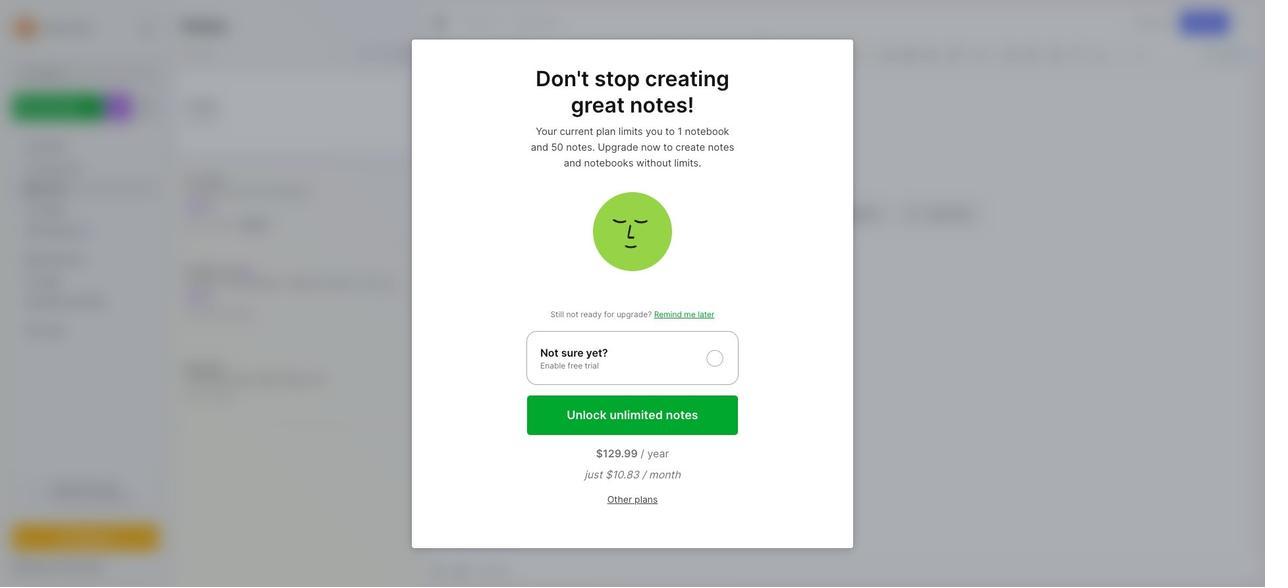 Task type: vqa. For each thing, say whether or not it's contained in the screenshot.
'try for free' button
no



Task type: locate. For each thing, give the bounding box(es) containing it.
None search field
[[36, 65, 147, 81]]

happy face illustration image
[[593, 192, 672, 271]]

main element
[[0, 0, 171, 588]]

dialog
[[412, 39, 854, 549]]

expand note image
[[432, 15, 448, 31]]

none search field inside main element
[[36, 65, 147, 81]]

indent image
[[1002, 45, 1020, 64]]

tree
[[5, 129, 167, 463]]

superscript image
[[1069, 45, 1087, 64]]

add a reminder image
[[431, 562, 447, 578]]

strikethrough image
[[1047, 45, 1066, 64]]

Note Editor text field
[[423, 68, 1261, 556]]

note window element
[[423, 4, 1262, 584]]

None checkbox
[[527, 331, 739, 385]]

alignment image
[[969, 45, 1001, 64]]

numbered list image
[[900, 45, 919, 64]]

checklist image
[[922, 45, 940, 64]]

subscript image
[[1090, 45, 1108, 64]]

expand notebooks image
[[17, 256, 25, 264]]



Task type: describe. For each thing, give the bounding box(es) containing it.
highlight image
[[844, 45, 875, 64]]

outdent image
[[1023, 45, 1042, 64]]

bulleted list image
[[879, 45, 898, 64]]

Search text field
[[36, 67, 147, 80]]

add tag image
[[453, 562, 469, 578]]

insert link image
[[946, 45, 964, 64]]

expand tags image
[[17, 277, 25, 285]]

tree inside main element
[[5, 129, 167, 463]]



